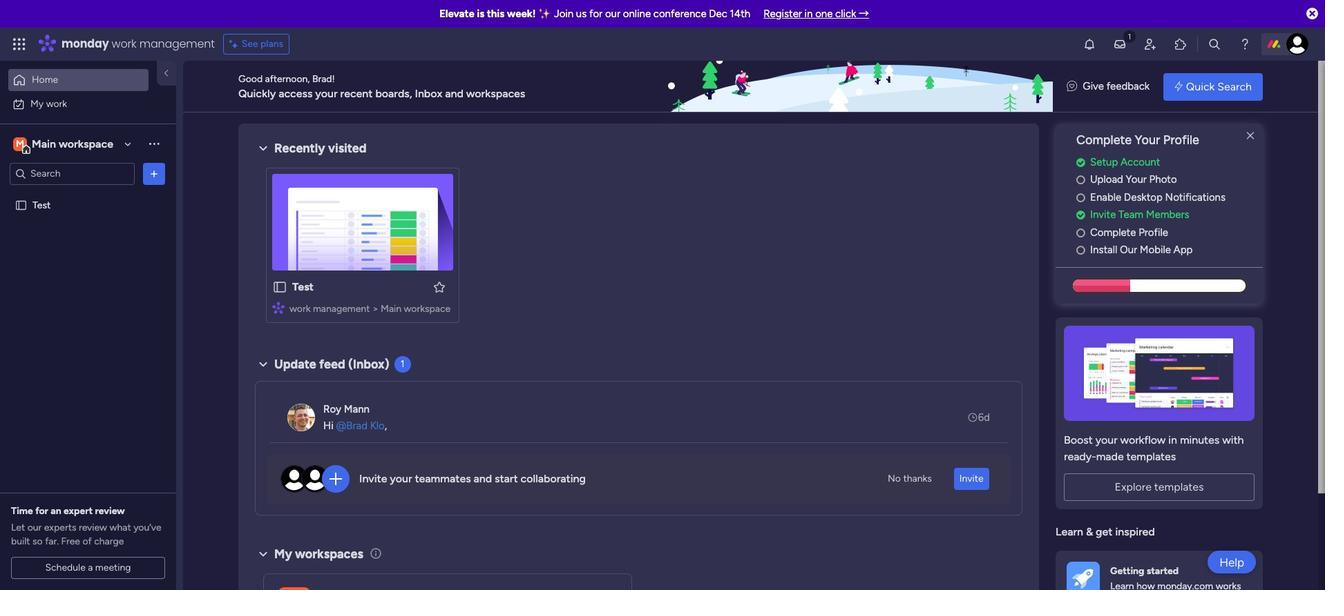 Task type: vqa. For each thing, say whether or not it's contained in the screenshot.
work management overview
no



Task type: locate. For each thing, give the bounding box(es) containing it.
your
[[1135, 133, 1161, 148], [1126, 174, 1147, 186]]

circle o image inside complete profile link
[[1077, 228, 1086, 238]]

0 vertical spatial test
[[32, 199, 51, 211]]

circle o image
[[1077, 193, 1086, 203], [1077, 246, 1086, 256]]

boost
[[1064, 434, 1093, 447]]

close recently visited image
[[255, 140, 272, 157]]

1 circle o image from the top
[[1077, 175, 1086, 185]]

0 vertical spatial your
[[1135, 133, 1161, 148]]

search everything image
[[1208, 37, 1222, 51]]

0 horizontal spatial your
[[315, 87, 338, 100]]

1 horizontal spatial our
[[605, 8, 621, 20]]

1 vertical spatial workspace
[[404, 303, 451, 315]]

a
[[88, 563, 93, 574]]

app
[[1174, 244, 1193, 257]]

is
[[477, 8, 485, 20]]

0 horizontal spatial workspace
[[59, 137, 113, 150]]

circle o image left upload
[[1077, 175, 1086, 185]]

>
[[372, 303, 378, 315]]

see plans
[[242, 38, 283, 50]]

1 horizontal spatial and
[[474, 473, 492, 486]]

circle o image left install
[[1077, 246, 1086, 256]]

workflow
[[1121, 434, 1166, 447]]

0 vertical spatial my
[[30, 98, 44, 110]]

ready-
[[1064, 450, 1097, 464]]

1 horizontal spatial workspace
[[404, 303, 451, 315]]

see plans button
[[223, 34, 290, 55]]

option
[[0, 193, 176, 196]]

0 horizontal spatial and
[[445, 87, 464, 100]]

work down home
[[46, 98, 67, 110]]

management
[[139, 36, 215, 52], [313, 303, 370, 315]]

free
[[61, 536, 80, 548]]

0 vertical spatial for
[[589, 8, 603, 20]]

time for an expert review let our experts review what you've built so far. free of charge
[[11, 506, 161, 548]]

1 vertical spatial complete
[[1091, 227, 1136, 239]]

1
[[401, 359, 405, 370]]

my inside button
[[30, 98, 44, 110]]

0 horizontal spatial public board image
[[15, 199, 28, 212]]

main right workspace image
[[32, 137, 56, 150]]

1 horizontal spatial work
[[112, 36, 137, 52]]

you've
[[133, 522, 161, 534]]

search
[[1218, 80, 1252, 93]]

of
[[83, 536, 92, 548]]

check circle image inside invite team members link
[[1077, 210, 1086, 221]]

complete up install
[[1091, 227, 1136, 239]]

invite for your
[[359, 473, 387, 486]]

inspired
[[1116, 526, 1155, 539]]

0 horizontal spatial management
[[139, 36, 215, 52]]

0 vertical spatial work
[[112, 36, 137, 52]]

plans
[[261, 38, 283, 50]]

1 horizontal spatial management
[[313, 303, 370, 315]]

1 vertical spatial work
[[46, 98, 67, 110]]

your for upload
[[1126, 174, 1147, 186]]

and left start
[[474, 473, 492, 486]]

1 vertical spatial test
[[292, 281, 314, 294]]

2 horizontal spatial work
[[290, 303, 311, 315]]

workspaces right inbox at the top left of the page
[[466, 87, 525, 100]]

account
[[1121, 156, 1161, 168]]

0 vertical spatial in
[[805, 8, 813, 20]]

2 check circle image from the top
[[1077, 210, 1086, 221]]

register in one click → link
[[764, 8, 869, 20]]

help image
[[1238, 37, 1252, 51]]

your up made
[[1096, 434, 1118, 447]]

invite inside invite button
[[960, 473, 984, 485]]

our
[[1120, 244, 1138, 257]]

your for boost your workflow in minutes with ready-made templates
[[1096, 434, 1118, 447]]

brad!
[[312, 73, 335, 85]]

minutes
[[1180, 434, 1220, 447]]

1 horizontal spatial in
[[1169, 434, 1178, 447]]

check circle image left setup
[[1077, 157, 1086, 168]]

circle o image left enable
[[1077, 193, 1086, 203]]

my right close my workspaces icon
[[274, 547, 292, 562]]

complete up setup
[[1077, 133, 1132, 148]]

v2 user feedback image
[[1067, 79, 1078, 95]]

work for my
[[46, 98, 67, 110]]

your down account
[[1126, 174, 1147, 186]]

what
[[110, 522, 131, 534]]

review up what
[[95, 506, 125, 518]]

14th
[[730, 8, 751, 20]]

your down brad!
[[315, 87, 338, 100]]

1 horizontal spatial invite
[[960, 473, 984, 485]]

see
[[242, 38, 258, 50]]

profile up 'mobile'
[[1139, 227, 1169, 239]]

templates down workflow
[[1127, 450, 1176, 464]]

0 vertical spatial workspaces
[[466, 87, 525, 100]]

0 vertical spatial your
[[315, 87, 338, 100]]

1 vertical spatial and
[[474, 473, 492, 486]]

1 vertical spatial your
[[1126, 174, 1147, 186]]

main workspace image
[[278, 588, 311, 591]]

1 vertical spatial in
[[1169, 434, 1178, 447]]

test list box
[[0, 191, 176, 404]]

explore templates
[[1115, 481, 1204, 494]]

1 vertical spatial our
[[27, 522, 42, 534]]

in
[[805, 8, 813, 20], [1169, 434, 1178, 447]]

boards,
[[376, 87, 412, 100]]

review
[[95, 506, 125, 518], [79, 522, 107, 534]]

1 vertical spatial circle o image
[[1077, 246, 1086, 256]]

0 horizontal spatial my
[[30, 98, 44, 110]]

2 horizontal spatial invite
[[1091, 209, 1116, 221]]

test
[[32, 199, 51, 211], [292, 281, 314, 294]]

0 vertical spatial main
[[32, 137, 56, 150]]

0 horizontal spatial our
[[27, 522, 42, 534]]

your up account
[[1135, 133, 1161, 148]]

complete profile link
[[1077, 225, 1263, 241]]

0 horizontal spatial work
[[46, 98, 67, 110]]

work right the "monday"
[[112, 36, 137, 52]]

1 vertical spatial public board image
[[272, 280, 287, 295]]

members
[[1146, 209, 1190, 221]]

0 vertical spatial check circle image
[[1077, 157, 1086, 168]]

schedule a meeting button
[[11, 558, 165, 580]]

main inside workspace selection element
[[32, 137, 56, 150]]

check circle image left team
[[1077, 210, 1086, 221]]

in left minutes
[[1169, 434, 1178, 447]]

1 horizontal spatial your
[[390, 473, 412, 486]]

test inside list box
[[32, 199, 51, 211]]

my down home
[[30, 98, 44, 110]]

1 vertical spatial main
[[381, 303, 402, 315]]

templates inside boost your workflow in minutes with ready-made templates
[[1127, 450, 1176, 464]]

main right >
[[381, 303, 402, 315]]

invite your teammates and start collaborating
[[359, 473, 586, 486]]

test for rightmost public board image
[[292, 281, 314, 294]]

0 vertical spatial circle o image
[[1077, 175, 1086, 185]]

online
[[623, 8, 651, 20]]

desktop
[[1124, 191, 1163, 204]]

2 horizontal spatial your
[[1096, 434, 1118, 447]]

workspaces
[[466, 87, 525, 100], [295, 547, 363, 562]]

public board image
[[15, 199, 28, 212], [272, 280, 287, 295]]

our up so at left
[[27, 522, 42, 534]]

with
[[1223, 434, 1244, 447]]

0 vertical spatial and
[[445, 87, 464, 100]]

your
[[315, 87, 338, 100], [1096, 434, 1118, 447], [390, 473, 412, 486]]

1 vertical spatial circle o image
[[1077, 228, 1086, 238]]

give
[[1083, 80, 1104, 93]]

my workspaces
[[274, 547, 363, 562]]

collaborating
[[521, 473, 586, 486]]

my for my work
[[30, 98, 44, 110]]

1 vertical spatial check circle image
[[1077, 210, 1086, 221]]

quickly
[[238, 87, 276, 100]]

work up the update
[[290, 303, 311, 315]]

close my workspaces image
[[255, 546, 272, 563]]

workspaces up main workspace icon
[[295, 547, 363, 562]]

circle o image
[[1077, 175, 1086, 185], [1077, 228, 1086, 238]]

2 circle o image from the top
[[1077, 228, 1086, 238]]

0 vertical spatial circle o image
[[1077, 193, 1086, 203]]

lottie animation image
[[665, 61, 1053, 113]]

1 horizontal spatial workspaces
[[466, 87, 525, 100]]

recently
[[274, 141, 325, 156]]

0 vertical spatial public board image
[[15, 199, 28, 212]]

getting started element
[[1056, 552, 1263, 591]]

inbox image
[[1113, 37, 1127, 51]]

0 horizontal spatial for
[[35, 506, 48, 518]]

1 vertical spatial workspaces
[[295, 547, 363, 562]]

1 horizontal spatial test
[[292, 281, 314, 294]]

and inside good afternoon, brad! quickly access your recent boards, inbox and workspaces
[[445, 87, 464, 100]]

your for invite your teammates and start collaborating
[[390, 473, 412, 486]]

invite for team
[[1091, 209, 1116, 221]]

1 vertical spatial your
[[1096, 434, 1118, 447]]

feedback
[[1107, 80, 1150, 93]]

0 horizontal spatial main
[[32, 137, 56, 150]]

2 vertical spatial work
[[290, 303, 311, 315]]

your left teammates
[[390, 473, 412, 486]]

roy mann image
[[287, 404, 315, 432]]

0 horizontal spatial test
[[32, 199, 51, 211]]

enable
[[1091, 191, 1122, 204]]

1 check circle image from the top
[[1077, 157, 1086, 168]]

join
[[554, 8, 574, 20]]

for
[[589, 8, 603, 20], [35, 506, 48, 518]]

2 circle o image from the top
[[1077, 246, 1086, 256]]

get
[[1096, 526, 1113, 539]]

0 vertical spatial complete
[[1077, 133, 1132, 148]]

&
[[1086, 526, 1093, 539]]

templates image image
[[1068, 326, 1251, 421]]

and right inbox at the top left of the page
[[445, 87, 464, 100]]

1 vertical spatial my
[[274, 547, 292, 562]]

6d
[[978, 412, 990, 424]]

workspaces inside good afternoon, brad! quickly access your recent boards, inbox and workspaces
[[466, 87, 525, 100]]

elevate is this week! ✨ join us for our online conference dec 14th
[[439, 8, 751, 20]]

explore templates button
[[1064, 474, 1255, 502]]

0 vertical spatial our
[[605, 8, 621, 20]]

circle o image inside install our mobile app link
[[1077, 246, 1086, 256]]

review up of
[[79, 522, 107, 534]]

invite inside invite team members link
[[1091, 209, 1116, 221]]

let
[[11, 522, 25, 534]]

circle o image left 'complete profile' on the top right
[[1077, 228, 1086, 238]]

in left one
[[805, 8, 813, 20]]

for left "an"
[[35, 506, 48, 518]]

circle o image inside upload your photo link
[[1077, 175, 1086, 185]]

enable desktop notifications link
[[1077, 190, 1263, 205]]

workspace down "add to favorites" icon
[[404, 303, 451, 315]]

check circle image for invite
[[1077, 210, 1086, 221]]

upload your photo link
[[1077, 172, 1263, 188]]

your for complete
[[1135, 133, 1161, 148]]

profile up setup account link
[[1164, 133, 1200, 148]]

install our mobile app link
[[1077, 243, 1263, 258]]

1 circle o image from the top
[[1077, 193, 1086, 203]]

1 horizontal spatial for
[[589, 8, 603, 20]]

close update feed (inbox) image
[[255, 357, 272, 373]]

work for monday
[[112, 36, 137, 52]]

0 horizontal spatial invite
[[359, 473, 387, 486]]

your inside boost your workflow in minutes with ready-made templates
[[1096, 434, 1118, 447]]

2 vertical spatial your
[[390, 473, 412, 486]]

1 vertical spatial management
[[313, 303, 370, 315]]

for inside the time for an expert review let our experts review what you've built so far. free of charge
[[35, 506, 48, 518]]

0 vertical spatial templates
[[1127, 450, 1176, 464]]

complete your profile
[[1077, 133, 1200, 148]]

work inside button
[[46, 98, 67, 110]]

check circle image inside setup account link
[[1077, 157, 1086, 168]]

schedule a meeting
[[45, 563, 131, 574]]

invite
[[1091, 209, 1116, 221], [359, 473, 387, 486], [960, 473, 984, 485]]

1 image
[[1124, 28, 1136, 44]]

workspace
[[59, 137, 113, 150], [404, 303, 451, 315]]

good
[[238, 73, 263, 85]]

schedule
[[45, 563, 86, 574]]

circle o image for enable
[[1077, 193, 1086, 203]]

1 vertical spatial for
[[35, 506, 48, 518]]

profile
[[1164, 133, 1200, 148], [1139, 227, 1169, 239]]

circle o image inside 'enable desktop notifications' link
[[1077, 193, 1086, 203]]

visited
[[328, 141, 367, 156]]

check circle image
[[1077, 157, 1086, 168], [1077, 210, 1086, 221]]

complete
[[1077, 133, 1132, 148], [1091, 227, 1136, 239]]

1 vertical spatial templates
[[1155, 481, 1204, 494]]

learn
[[1056, 526, 1084, 539]]

workspace up search in workspace field on the left of page
[[59, 137, 113, 150]]

mann
[[344, 403, 370, 416]]

apps image
[[1174, 37, 1188, 51]]

our left online
[[605, 8, 621, 20]]

templates right explore
[[1155, 481, 1204, 494]]

1 horizontal spatial my
[[274, 547, 292, 562]]

circle o image for install
[[1077, 246, 1086, 256]]

for right "us"
[[589, 8, 603, 20]]



Task type: describe. For each thing, give the bounding box(es) containing it.
notifications
[[1166, 191, 1226, 204]]

upload
[[1091, 174, 1124, 186]]

dec
[[709, 8, 728, 20]]

install
[[1091, 244, 1118, 257]]

0 horizontal spatial workspaces
[[295, 547, 363, 562]]

✨
[[538, 8, 552, 20]]

in inside boost your workflow in minutes with ready-made templates
[[1169, 434, 1178, 447]]

main workspace
[[32, 137, 113, 150]]

complete for complete your profile
[[1077, 133, 1132, 148]]

give feedback
[[1083, 80, 1150, 93]]

m
[[16, 138, 24, 150]]

0 vertical spatial workspace
[[59, 137, 113, 150]]

register in one click →
[[764, 8, 869, 20]]

1 vertical spatial review
[[79, 522, 107, 534]]

1 horizontal spatial public board image
[[272, 280, 287, 295]]

setup account
[[1091, 156, 1161, 168]]

workspace options image
[[147, 137, 161, 151]]

home button
[[8, 69, 149, 91]]

recently visited
[[274, 141, 367, 156]]

made
[[1097, 450, 1124, 464]]

add to favorites image
[[433, 280, 446, 294]]

upload your photo
[[1091, 174, 1177, 186]]

my work
[[30, 98, 67, 110]]

boost your workflow in minutes with ready-made templates
[[1064, 434, 1244, 464]]

meeting
[[95, 563, 131, 574]]

recent
[[340, 87, 373, 100]]

learn & get inspired
[[1056, 526, 1155, 539]]

quick search
[[1186, 80, 1252, 93]]

circle o image for upload
[[1077, 175, 1086, 185]]

update feed (inbox)
[[274, 357, 390, 372]]

dapulse x slim image
[[1243, 128, 1259, 144]]

quick
[[1186, 80, 1215, 93]]

update
[[274, 357, 316, 372]]

workspace image
[[13, 136, 27, 152]]

monday work management
[[62, 36, 215, 52]]

workspace selection element
[[13, 136, 115, 154]]

week!
[[507, 8, 536, 20]]

enable desktop notifications
[[1091, 191, 1226, 204]]

roy
[[323, 403, 341, 416]]

setup
[[1091, 156, 1118, 168]]

started
[[1147, 566, 1179, 577]]

complete for complete profile
[[1091, 227, 1136, 239]]

an
[[51, 506, 61, 518]]

time
[[11, 506, 33, 518]]

good afternoon, brad! quickly access your recent boards, inbox and workspaces
[[238, 73, 525, 100]]

work management > main workspace
[[290, 303, 451, 315]]

0 vertical spatial review
[[95, 506, 125, 518]]

charge
[[94, 536, 124, 548]]

mobile
[[1140, 244, 1171, 257]]

no thanks button
[[883, 469, 938, 491]]

notifications image
[[1083, 37, 1097, 51]]

setup account link
[[1077, 155, 1263, 170]]

far.
[[45, 536, 59, 548]]

v2 bolt switch image
[[1175, 79, 1183, 94]]

conference
[[654, 8, 707, 20]]

0 vertical spatial management
[[139, 36, 215, 52]]

so
[[33, 536, 43, 548]]

0 vertical spatial profile
[[1164, 133, 1200, 148]]

lottie animation element
[[665, 61, 1053, 113]]

click
[[836, 8, 857, 20]]

install our mobile app
[[1091, 244, 1193, 257]]

feed
[[319, 357, 345, 372]]

us
[[576, 8, 587, 20]]

your inside good afternoon, brad! quickly access your recent boards, inbox and workspaces
[[315, 87, 338, 100]]

test for public board image in test list box
[[32, 199, 51, 211]]

team
[[1119, 209, 1144, 221]]

getting started
[[1111, 566, 1179, 577]]

roy mann
[[323, 403, 370, 416]]

elevate
[[439, 8, 475, 20]]

invite members image
[[1144, 37, 1158, 51]]

circle o image for complete
[[1077, 228, 1086, 238]]

select product image
[[12, 37, 26, 51]]

photo
[[1150, 174, 1177, 186]]

no thanks
[[888, 473, 932, 485]]

my for my workspaces
[[274, 547, 292, 562]]

invite team members
[[1091, 209, 1190, 221]]

→
[[859, 8, 869, 20]]

my work button
[[8, 93, 149, 115]]

teammates
[[415, 473, 471, 486]]

templates inside button
[[1155, 481, 1204, 494]]

Search in workspace field
[[29, 166, 115, 182]]

this
[[487, 8, 505, 20]]

brad klo image
[[1287, 33, 1309, 55]]

our inside the time for an expert review let our experts review what you've built so far. free of charge
[[27, 522, 42, 534]]

experts
[[44, 522, 76, 534]]

1 horizontal spatial main
[[381, 303, 402, 315]]

thanks
[[904, 473, 932, 485]]

monday
[[62, 36, 109, 52]]

invite team members link
[[1077, 208, 1263, 223]]

no
[[888, 473, 901, 485]]

start
[[495, 473, 518, 486]]

(inbox)
[[348, 357, 390, 372]]

invite button
[[954, 469, 989, 491]]

built
[[11, 536, 30, 548]]

public board image inside test list box
[[15, 199, 28, 212]]

access
[[279, 87, 313, 100]]

inbox
[[415, 87, 443, 100]]

home
[[32, 74, 58, 86]]

getting
[[1111, 566, 1145, 577]]

expert
[[64, 506, 93, 518]]

check circle image for setup
[[1077, 157, 1086, 168]]

1 vertical spatial profile
[[1139, 227, 1169, 239]]

register
[[764, 8, 802, 20]]

options image
[[147, 167, 161, 181]]

0 horizontal spatial in
[[805, 8, 813, 20]]

afternoon,
[[265, 73, 310, 85]]



